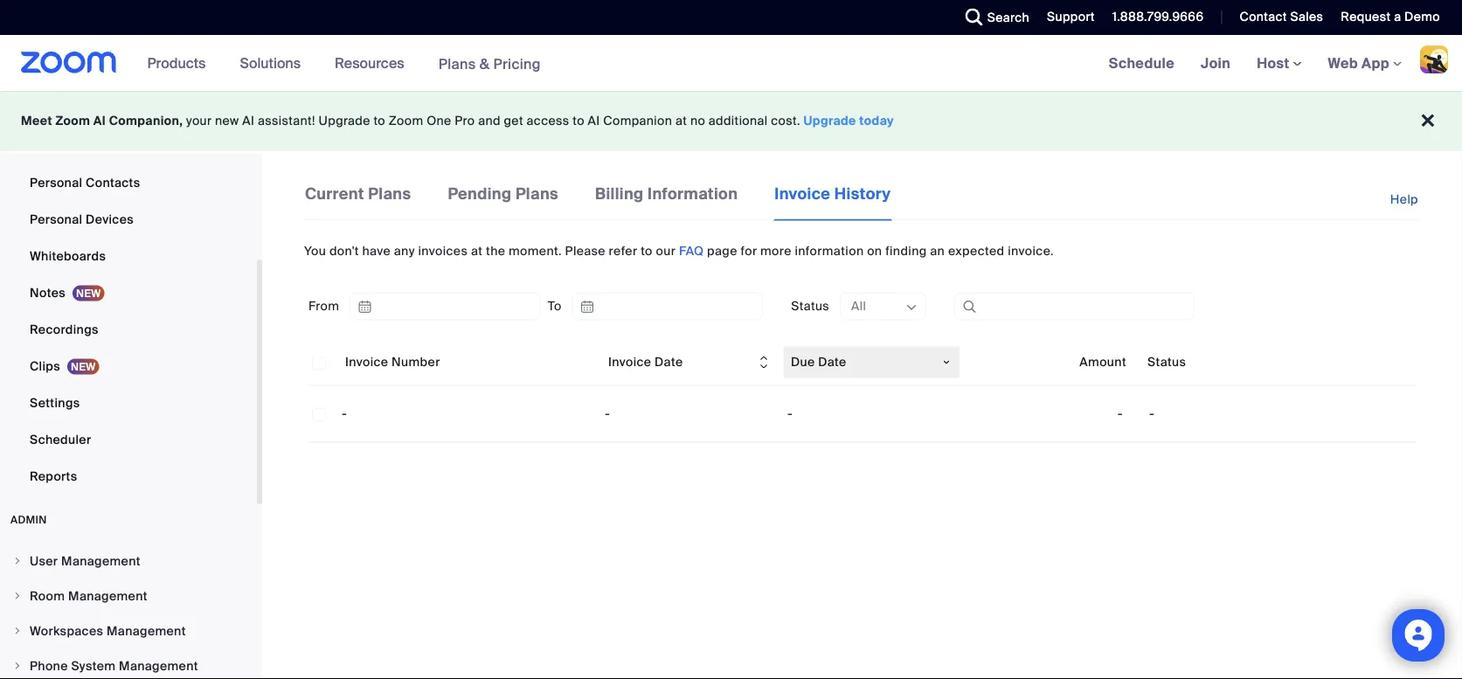 Task type: describe. For each thing, give the bounding box(es) containing it.
at inside main content main content
[[471, 243, 483, 259]]

clips
[[30, 358, 60, 374]]

one
[[427, 113, 452, 129]]

due date element
[[781, 340, 963, 386]]

2 - from the left
[[605, 406, 610, 422]]

web app
[[1328, 54, 1390, 72]]

3 ai from the left
[[588, 113, 600, 129]]

due
[[791, 354, 815, 370]]

meetings navigation
[[1096, 35, 1463, 92]]

2 zoom from the left
[[389, 113, 424, 129]]

meet
[[21, 113, 52, 129]]

assistant!
[[258, 113, 315, 129]]

user management menu item
[[0, 545, 257, 578]]

user
[[30, 553, 58, 569]]

settings link
[[0, 386, 257, 421]]

date for invoice date
[[655, 354, 683, 370]]

Invoice Date Range From Date text field
[[350, 293, 541, 321]]

devices
[[86, 211, 134, 227]]

expected
[[948, 243, 1005, 259]]

room management menu item
[[0, 580, 257, 613]]

personal for personal devices
[[30, 211, 82, 227]]

whiteboards
[[30, 248, 106, 264]]

workspaces management menu item
[[0, 615, 257, 648]]

you don't have any invoices at the moment. please refer to our faq page for more information on finding an expected invoice.
[[304, 243, 1054, 259]]

on
[[867, 243, 883, 259]]

pending plans
[[448, 184, 559, 204]]

from
[[309, 298, 339, 314]]

web
[[1328, 54, 1359, 72]]

request a demo
[[1341, 9, 1441, 25]]

date for due date
[[818, 354, 847, 370]]

pro
[[455, 113, 475, 129]]

billing information link
[[595, 182, 739, 219]]

host
[[1257, 54, 1294, 72]]

companion
[[603, 113, 672, 129]]

clips link
[[0, 349, 257, 384]]

support
[[1047, 9, 1095, 25]]

reports
[[30, 468, 77, 484]]

you
[[304, 243, 326, 259]]

1 ai from the left
[[93, 113, 106, 129]]

app
[[1362, 54, 1390, 72]]

our
[[656, 243, 676, 259]]

room
[[30, 588, 65, 604]]

management for user management
[[61, 553, 141, 569]]

application inside main content main content
[[309, 340, 1416, 443]]

admin
[[10, 513, 47, 527]]

notes
[[30, 285, 66, 301]]

web app button
[[1328, 54, 1402, 72]]

additional
[[709, 113, 768, 129]]

amount
[[1080, 354, 1127, 370]]

companion,
[[109, 113, 183, 129]]

workspaces management
[[30, 623, 186, 639]]

personal contacts link
[[0, 165, 257, 200]]

to inside main content main content
[[641, 243, 653, 259]]

phone link
[[0, 129, 257, 163]]

personal for personal contacts
[[30, 174, 82, 191]]

Search by Invoice Number text field
[[955, 293, 1195, 321]]

phone for phone system management
[[30, 658, 68, 674]]

profile picture image
[[1421, 45, 1449, 73]]

page
[[707, 243, 738, 259]]

resources
[[335, 54, 404, 72]]

side navigation navigation
[[0, 0, 262, 679]]

number
[[392, 354, 440, 370]]

join
[[1201, 54, 1231, 72]]

today
[[860, 113, 894, 129]]

information
[[795, 243, 864, 259]]

invoices
[[418, 243, 468, 259]]

notes link
[[0, 275, 257, 310]]

recordings link
[[0, 312, 257, 347]]

and
[[478, 113, 501, 129]]

0 horizontal spatial to
[[374, 113, 386, 129]]

solutions button
[[240, 35, 309, 91]]

invoice.
[[1008, 243, 1054, 259]]

don't
[[330, 243, 359, 259]]

system
[[71, 658, 116, 674]]

whiteboards link
[[0, 239, 257, 274]]

settings
[[30, 395, 80, 411]]

3 - from the left
[[788, 406, 793, 422]]

0 horizontal spatial status
[[791, 298, 830, 314]]

recordings
[[30, 321, 99, 337]]

right image for user management
[[12, 556, 23, 567]]

a
[[1395, 9, 1402, 25]]

5 - from the left
[[1150, 406, 1155, 422]]

&
[[480, 54, 490, 73]]

all button
[[852, 294, 904, 320]]

reports link
[[0, 459, 257, 494]]

1 - from the left
[[342, 406, 347, 422]]

management for room management
[[68, 588, 148, 604]]

plans inside product information navigation
[[439, 54, 476, 73]]

contact
[[1240, 9, 1288, 25]]

personal menu menu
[[0, 0, 257, 496]]

billing information
[[595, 184, 738, 204]]

schedule link
[[1096, 35, 1188, 91]]

an
[[930, 243, 945, 259]]

join link
[[1188, 35, 1244, 91]]

your
[[186, 113, 212, 129]]

management for workspaces management
[[107, 623, 186, 639]]



Task type: vqa. For each thing, say whether or not it's contained in the screenshot.
LIST MODE, SELECTED 'icon'
no



Task type: locate. For each thing, give the bounding box(es) containing it.
request a demo link
[[1328, 0, 1463, 35], [1341, 9, 1441, 25]]

0 vertical spatial personal
[[30, 174, 82, 191]]

right image left user
[[12, 556, 23, 567]]

3 right image from the top
[[12, 626, 23, 636]]

room management
[[30, 588, 148, 604]]

search button
[[953, 0, 1034, 35]]

ai right new
[[242, 113, 255, 129]]

plans left & in the top left of the page
[[439, 54, 476, 73]]

refer
[[609, 243, 638, 259]]

contact sales
[[1240, 9, 1324, 25]]

0 horizontal spatial plans
[[368, 184, 411, 204]]

to
[[374, 113, 386, 129], [573, 113, 585, 129], [641, 243, 653, 259]]

schedule
[[1109, 54, 1175, 72]]

plans & pricing link
[[439, 54, 541, 73], [439, 54, 541, 73]]

Invoice Date Range To Date text field
[[572, 293, 763, 321]]

for
[[741, 243, 757, 259]]

4 right image from the top
[[12, 661, 23, 671]]

history
[[835, 184, 891, 204]]

2 - cell from the left
[[781, 397, 963, 432]]

2 upgrade from the left
[[804, 113, 857, 129]]

resources button
[[335, 35, 412, 91]]

plans up moment.
[[516, 184, 559, 204]]

right image inside user management menu item
[[12, 556, 23, 567]]

invoice left number
[[345, 354, 389, 370]]

right image inside workspaces management menu item
[[12, 626, 23, 636]]

1 - cell from the left
[[598, 397, 781, 432]]

scheduler link
[[0, 422, 257, 457]]

1 vertical spatial at
[[471, 243, 483, 259]]

status
[[791, 298, 830, 314], [1148, 354, 1187, 370]]

due date
[[791, 354, 847, 370]]

right image left workspaces
[[12, 626, 23, 636]]

1 horizontal spatial plans
[[439, 54, 476, 73]]

demo
[[1405, 9, 1441, 25]]

status inside application
[[1148, 354, 1187, 370]]

new
[[215, 113, 239, 129]]

upgrade today link
[[804, 113, 894, 129]]

zoom logo image
[[21, 52, 117, 73]]

1 horizontal spatial at
[[676, 113, 687, 129]]

phone down meet
[[30, 138, 68, 154]]

plans
[[439, 54, 476, 73], [368, 184, 411, 204], [516, 184, 559, 204]]

1 horizontal spatial invoice
[[608, 354, 652, 370]]

invoice for invoice history
[[775, 184, 831, 204]]

4 - from the left
[[1118, 406, 1123, 422]]

invoice for invoice number
[[345, 354, 389, 370]]

phone for phone
[[30, 138, 68, 154]]

2 ai from the left
[[242, 113, 255, 129]]

invoice for invoice date
[[608, 354, 652, 370]]

help
[[1391, 191, 1419, 208]]

1 right image from the top
[[12, 556, 23, 567]]

0 horizontal spatial ai
[[93, 113, 106, 129]]

right image for phone system management
[[12, 661, 23, 671]]

banner
[[0, 35, 1463, 92]]

2 phone from the top
[[30, 658, 68, 674]]

all
[[852, 298, 867, 314]]

products button
[[147, 35, 214, 91]]

management up room management
[[61, 553, 141, 569]]

status left the 'all'
[[791, 298, 830, 314]]

upgrade
[[319, 113, 370, 129], [804, 113, 857, 129]]

1 horizontal spatial upgrade
[[804, 113, 857, 129]]

sales
[[1291, 9, 1324, 25]]

more
[[761, 243, 792, 259]]

- cell down due date element
[[781, 397, 963, 432]]

1 zoom from the left
[[55, 113, 90, 129]]

1 upgrade from the left
[[319, 113, 370, 129]]

phone system management menu item
[[0, 650, 257, 679]]

invoice
[[775, 184, 831, 204], [345, 354, 389, 370], [608, 354, 652, 370]]

admin menu menu
[[0, 545, 257, 679]]

at inside meet zoom ai companion, footer
[[676, 113, 687, 129]]

1 vertical spatial phone
[[30, 658, 68, 674]]

please
[[565, 243, 606, 259]]

to
[[548, 298, 562, 314]]

invoice down the invoice date range to date "text field"
[[608, 354, 652, 370]]

zoom left one
[[389, 113, 424, 129]]

ai left companion
[[588, 113, 600, 129]]

- cell down invoice date
[[598, 397, 781, 432]]

at left no
[[676, 113, 687, 129]]

1 horizontal spatial ai
[[242, 113, 255, 129]]

0 vertical spatial phone
[[30, 138, 68, 154]]

-
[[342, 406, 347, 422], [605, 406, 610, 422], [788, 406, 793, 422], [1118, 406, 1123, 422], [1150, 406, 1155, 422]]

help link
[[1391, 182, 1421, 218]]

2 right image from the top
[[12, 591, 23, 601]]

2 horizontal spatial invoice
[[775, 184, 831, 204]]

date down the invoice date range to date "text field"
[[655, 354, 683, 370]]

1 horizontal spatial status
[[1148, 354, 1187, 370]]

no
[[691, 113, 706, 129]]

plans for pending plans
[[516, 184, 559, 204]]

zoom right meet
[[55, 113, 90, 129]]

current
[[305, 184, 364, 204]]

at left the
[[471, 243, 483, 259]]

2 horizontal spatial plans
[[516, 184, 559, 204]]

management
[[61, 553, 141, 569], [68, 588, 148, 604], [107, 623, 186, 639], [119, 658, 198, 674]]

personal up whiteboards
[[30, 211, 82, 227]]

right image left room on the left bottom of the page
[[12, 591, 23, 601]]

invoice history link
[[774, 182, 892, 221]]

upgrade down product information navigation
[[319, 113, 370, 129]]

user management
[[30, 553, 141, 569]]

1 vertical spatial personal
[[30, 211, 82, 227]]

get
[[504, 113, 524, 129]]

meet zoom ai companion, your new ai assistant! upgrade to zoom one pro and get access to ai companion at no additional cost. upgrade today
[[21, 113, 894, 129]]

plans for current plans
[[368, 184, 411, 204]]

0 horizontal spatial upgrade
[[319, 113, 370, 129]]

current plans link
[[304, 182, 412, 219]]

0 horizontal spatial zoom
[[55, 113, 90, 129]]

phone inside personal menu menu
[[30, 138, 68, 154]]

current plans
[[305, 184, 411, 204]]

1 personal from the top
[[30, 174, 82, 191]]

moment.
[[509, 243, 562, 259]]

plans inside current plans link
[[368, 184, 411, 204]]

date
[[655, 354, 683, 370], [818, 354, 847, 370]]

0 horizontal spatial invoice
[[345, 354, 389, 370]]

invoice number
[[345, 354, 440, 370]]

personal devices
[[30, 211, 134, 227]]

2 horizontal spatial ai
[[588, 113, 600, 129]]

personal contacts
[[30, 174, 140, 191]]

faq
[[679, 243, 704, 259]]

management up phone system management menu item
[[107, 623, 186, 639]]

phone down workspaces
[[30, 658, 68, 674]]

- cell
[[598, 397, 781, 432], [781, 397, 963, 432]]

1 phone from the top
[[30, 138, 68, 154]]

1 horizontal spatial zoom
[[389, 113, 424, 129]]

pending plans link
[[447, 182, 560, 219]]

0 horizontal spatial date
[[655, 354, 683, 370]]

phone
[[30, 138, 68, 154], [30, 658, 68, 674]]

ai left companion,
[[93, 113, 106, 129]]

1.888.799.9666 button
[[1100, 0, 1209, 35], [1113, 9, 1204, 25]]

information
[[648, 184, 738, 204]]

management up workspaces management
[[68, 588, 148, 604]]

status right amount
[[1148, 354, 1187, 370]]

1 horizontal spatial to
[[573, 113, 585, 129]]

product information navigation
[[134, 35, 554, 92]]

application containing invoice number
[[309, 340, 1416, 443]]

0 vertical spatial at
[[676, 113, 687, 129]]

upgrade right cost.
[[804, 113, 857, 129]]

show options image
[[905, 300, 919, 314]]

invoice date
[[608, 354, 683, 370]]

banner containing products
[[0, 35, 1463, 92]]

to right the access
[[573, 113, 585, 129]]

due date, sort by descending, selected image
[[942, 358, 951, 367]]

right image inside room management menu item
[[12, 591, 23, 601]]

meet zoom ai companion, footer
[[0, 91, 1463, 151]]

right image for workspaces management
[[12, 626, 23, 636]]

1 horizontal spatial date
[[818, 354, 847, 370]]

to down resources dropdown button
[[374, 113, 386, 129]]

right image for room management
[[12, 591, 23, 601]]

access
[[527, 113, 570, 129]]

finding
[[886, 243, 927, 259]]

main content main content
[[262, 154, 1463, 679]]

0 vertical spatial status
[[791, 298, 830, 314]]

management down workspaces management menu item
[[119, 658, 198, 674]]

right image
[[12, 556, 23, 567], [12, 591, 23, 601], [12, 626, 23, 636], [12, 661, 23, 671]]

workspaces
[[30, 623, 103, 639]]

billing
[[595, 184, 644, 204]]

at
[[676, 113, 687, 129], [471, 243, 483, 259]]

solutions
[[240, 54, 301, 72]]

invoice history
[[775, 184, 891, 204]]

pending
[[448, 184, 512, 204]]

application
[[309, 340, 1416, 443]]

plans right 'current'
[[368, 184, 411, 204]]

to left "our"
[[641, 243, 653, 259]]

cost.
[[771, 113, 801, 129]]

the
[[486, 243, 506, 259]]

0 horizontal spatial at
[[471, 243, 483, 259]]

faq link
[[679, 243, 704, 259]]

2 personal from the top
[[30, 211, 82, 227]]

plans inside "pending plans" link
[[516, 184, 559, 204]]

search
[[988, 9, 1030, 25]]

management inside menu item
[[119, 658, 198, 674]]

2 horizontal spatial to
[[641, 243, 653, 259]]

phone inside menu item
[[30, 658, 68, 674]]

right image left system
[[12, 661, 23, 671]]

any
[[394, 243, 415, 259]]

right image inside phone system management menu item
[[12, 661, 23, 671]]

scheduler
[[30, 431, 91, 448]]

plans & pricing
[[439, 54, 541, 73]]

host button
[[1257, 54, 1302, 72]]

1 date from the left
[[655, 354, 683, 370]]

1 vertical spatial status
[[1148, 354, 1187, 370]]

personal up the personal devices
[[30, 174, 82, 191]]

invoice left history
[[775, 184, 831, 204]]

2 date from the left
[[818, 354, 847, 370]]

date right due
[[818, 354, 847, 370]]



